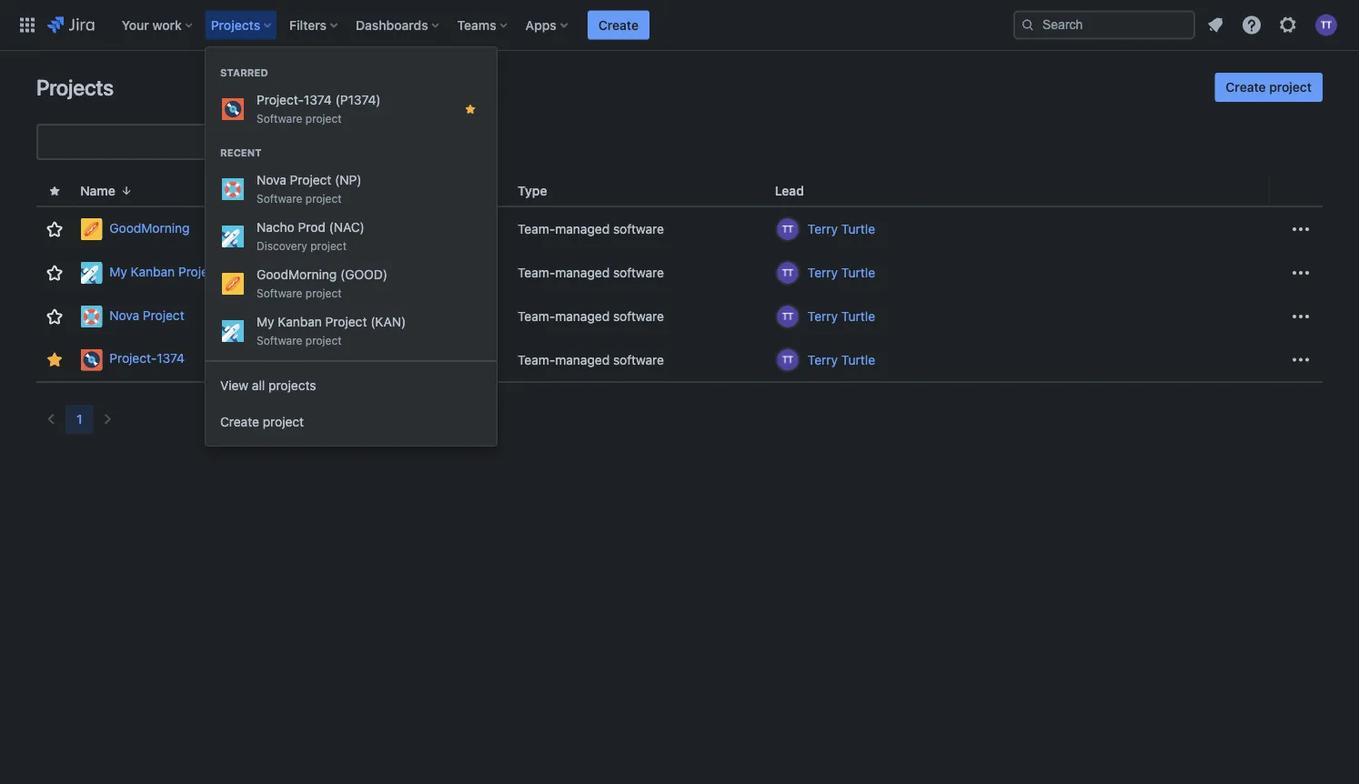 Task type: describe. For each thing, give the bounding box(es) containing it.
star project-1374 image
[[44, 349, 66, 371]]

terry turtle link for p1374
[[808, 351, 875, 369]]

view
[[220, 378, 249, 393]]

terry turtle for np
[[808, 309, 875, 324]]

view all projects
[[220, 378, 316, 393]]

your
[[122, 17, 149, 32]]

settings image
[[1278, 14, 1299, 36]]

work
[[152, 17, 182, 32]]

3 more image from the top
[[1290, 306, 1312, 328]]

2 more image from the top
[[1290, 262, 1312, 284]]

software for np
[[613, 309, 664, 324]]

project inside my kanban project (kan) software project
[[325, 314, 367, 329]]

project down goodmorning link
[[178, 264, 220, 279]]

project inside "nova project (np) software project"
[[306, 192, 342, 205]]

turtle for p1374
[[842, 352, 875, 367]]

starred
[[220, 67, 268, 79]]

project-1374 (p1374) software project
[[257, 92, 381, 125]]

project-1374
[[109, 351, 185, 366]]

1 vertical spatial create project
[[220, 414, 304, 429]]

name button
[[73, 181, 141, 201]]

terry turtle link for good
[[808, 220, 875, 238]]

all
[[252, 378, 265, 393]]

goodmorning (good) software project
[[257, 267, 388, 299]]

team-managed software for good
[[518, 222, 664, 237]]

teams
[[457, 17, 497, 32]]

star goodmorning image
[[44, 218, 66, 240]]

managed for good
[[555, 222, 610, 237]]

group containing project-1374 (p1374)
[[206, 47, 497, 360]]

lead button
[[768, 181, 826, 201]]

software for kan
[[613, 265, 664, 280]]

terry for p1374
[[808, 352, 838, 367]]

(p1374)
[[335, 92, 381, 107]]

nova project
[[109, 308, 184, 323]]

team-managed software for kan
[[518, 265, 664, 280]]

team- for p1374
[[518, 352, 555, 367]]

Search field
[[1014, 10, 1196, 40]]

projects
[[268, 378, 316, 393]]

discovery
[[257, 239, 307, 252]]

terry turtle link for np
[[808, 308, 875, 326]]

team-managed software for np
[[518, 309, 664, 324]]

1 button
[[66, 405, 93, 434]]

nacho prod (nac) discovery project
[[257, 220, 365, 252]]

project down "settings" icon
[[1270, 80, 1312, 95]]

(kan)
[[371, 314, 406, 329]]

project inside project-1374 (p1374) software project
[[306, 112, 342, 125]]

kanban for my kanban project (kan) software project
[[278, 314, 322, 329]]

software inside "nova project (np) software project"
[[257, 192, 302, 205]]

project down projects in the left of the page
[[263, 414, 304, 429]]

star project-1374 (p1374) image
[[463, 102, 478, 116]]

apps button
[[520, 10, 575, 40]]

recent
[[220, 147, 262, 159]]

nova project link
[[80, 306, 349, 328]]

name
[[80, 183, 115, 198]]

software for p1374
[[613, 352, 664, 367]]

my for my kanban project (kan) software project
[[257, 314, 274, 329]]

star my kanban project image
[[44, 262, 66, 284]]

1 more image from the top
[[1290, 218, 1312, 240]]

goodmorning link
[[80, 218, 349, 240]]

next image
[[97, 409, 119, 430]]

previous image
[[40, 409, 62, 430]]

nacho
[[257, 220, 295, 235]]

banner containing your work
[[0, 0, 1359, 51]]

software inside project-1374 (p1374) software project
[[257, 112, 302, 125]]

software for good
[[613, 222, 664, 237]]

create button
[[588, 10, 650, 40]]

(good)
[[340, 267, 388, 282]]

1
[[76, 412, 82, 427]]

kanban for my kanban project
[[131, 264, 175, 279]]

software inside goodmorning (good) software project
[[257, 287, 302, 299]]

star nova project image
[[44, 306, 66, 328]]

your work
[[122, 17, 182, 32]]

terry for np
[[808, 309, 838, 324]]

good
[[363, 222, 401, 237]]

software inside my kanban project (kan) software project
[[257, 334, 302, 347]]

apps
[[526, 17, 557, 32]]

my kanban project (kan) software project
[[257, 314, 406, 347]]

managed for p1374
[[555, 352, 610, 367]]

team- for good
[[518, 222, 555, 237]]

p1374
[[363, 352, 399, 367]]

goodmorning for goodmorning
[[109, 220, 190, 235]]

(np)
[[335, 172, 362, 187]]

dashboards
[[356, 17, 428, 32]]



Task type: vqa. For each thing, say whether or not it's contained in the screenshot.


Task type: locate. For each thing, give the bounding box(es) containing it.
project left (np)
[[290, 172, 332, 187]]

my kanban project
[[109, 264, 220, 279]]

create down help icon
[[1226, 80, 1266, 95]]

primary element
[[11, 0, 1014, 51]]

1 vertical spatial my
[[257, 314, 274, 329]]

0 horizontal spatial kanban
[[131, 264, 175, 279]]

1 vertical spatial nova
[[109, 308, 139, 323]]

goodmorning down the discovery
[[257, 267, 337, 282]]

goodmorning up my kanban project
[[109, 220, 190, 235]]

2 terry from the top
[[808, 265, 838, 280]]

4 more image from the top
[[1290, 349, 1312, 371]]

team-managed software
[[518, 222, 664, 237], [518, 265, 664, 280], [518, 309, 664, 324], [518, 352, 664, 367]]

1374 down nova project
[[157, 351, 185, 366]]

1 horizontal spatial nova
[[257, 172, 286, 187]]

2 software from the top
[[613, 265, 664, 280]]

goodmorning inside goodmorning link
[[109, 220, 190, 235]]

nova project (np) software project
[[257, 172, 362, 205]]

project up my kanban project (kan) software project
[[306, 287, 342, 299]]

dashboards button
[[350, 10, 446, 40]]

0 horizontal spatial 1374
[[157, 351, 185, 366]]

project- inside project-1374 (p1374) software project
[[257, 92, 304, 107]]

turtle for kan
[[842, 265, 875, 280]]

4 software from the top
[[613, 352, 664, 367]]

0 vertical spatial my
[[109, 264, 127, 279]]

3 terry turtle link from the top
[[808, 308, 875, 326]]

nova up project-1374
[[109, 308, 139, 323]]

0 vertical spatial kanban
[[131, 264, 175, 279]]

1 terry from the top
[[808, 222, 838, 237]]

1374
[[304, 92, 332, 107], [157, 351, 185, 366]]

1 horizontal spatial create
[[599, 17, 639, 32]]

2 team- from the top
[[518, 265, 555, 280]]

software down the discovery
[[257, 287, 302, 299]]

1 vertical spatial 1374
[[157, 351, 185, 366]]

kanban
[[131, 264, 175, 279], [278, 314, 322, 329]]

terry turtle link
[[808, 220, 875, 238], [808, 264, 875, 282], [808, 308, 875, 326], [808, 351, 875, 369]]

create project button down projects in the left of the page
[[206, 404, 497, 440]]

terry for kan
[[808, 265, 838, 280]]

my kanban project link
[[80, 262, 349, 284]]

1 horizontal spatial create project button
[[1215, 73, 1323, 102]]

0 vertical spatial goodmorning
[[109, 220, 190, 235]]

create down view
[[220, 414, 259, 429]]

1 horizontal spatial 1374
[[304, 92, 332, 107]]

terry for good
[[808, 222, 838, 237]]

my inside my kanban project (kan) software project
[[257, 314, 274, 329]]

None text field
[[38, 129, 217, 155]]

project inside goodmorning (good) software project
[[306, 287, 342, 299]]

key
[[363, 183, 386, 198]]

1374 inside project-1374 (p1374) software project
[[304, 92, 332, 107]]

4 team-managed software from the top
[[518, 352, 664, 367]]

3 team-managed software from the top
[[518, 309, 664, 324]]

1 vertical spatial goodmorning
[[257, 267, 337, 282]]

1374 for project-1374 (p1374) software project
[[304, 92, 332, 107]]

0 vertical spatial projects
[[211, 17, 260, 32]]

my up project-1374 link
[[257, 314, 274, 329]]

terry turtle
[[808, 222, 875, 237], [808, 265, 875, 280], [808, 309, 875, 324], [808, 352, 875, 367]]

project up view all projects link
[[306, 334, 342, 347]]

filters
[[289, 17, 327, 32]]

type
[[518, 183, 547, 198]]

0 vertical spatial create project button
[[1215, 73, 1323, 102]]

4 software from the top
[[257, 334, 302, 347]]

1 team-managed software from the top
[[518, 222, 664, 237]]

1 horizontal spatial projects
[[211, 17, 260, 32]]

project down my kanban project
[[143, 308, 184, 323]]

software up view all projects
[[257, 334, 302, 347]]

nova down recent
[[257, 172, 286, 187]]

project- for project-1374 (p1374) software project
[[257, 92, 304, 107]]

1 turtle from the top
[[842, 222, 875, 237]]

nova for nova project
[[109, 308, 139, 323]]

managed
[[555, 222, 610, 237], [555, 265, 610, 280], [555, 309, 610, 324], [555, 352, 610, 367]]

1 software from the top
[[613, 222, 664, 237]]

create project button
[[1215, 73, 1323, 102], [206, 404, 497, 440]]

help image
[[1241, 14, 1263, 36]]

software
[[257, 112, 302, 125], [257, 192, 302, 205], [257, 287, 302, 299], [257, 334, 302, 347]]

4 team- from the top
[[518, 352, 555, 367]]

1 horizontal spatial my
[[257, 314, 274, 329]]

4 turtle from the top
[[842, 352, 875, 367]]

project
[[290, 172, 332, 187], [178, 264, 220, 279], [143, 308, 184, 323], [325, 314, 367, 329]]

search image
[[1021, 18, 1036, 32]]

terry
[[808, 222, 838, 237], [808, 265, 838, 280], [808, 309, 838, 324], [808, 352, 838, 367]]

project inside nacho prod (nac) discovery project
[[310, 239, 347, 252]]

filters button
[[284, 10, 345, 40]]

kan
[[363, 265, 389, 280]]

managed for np
[[555, 309, 610, 324]]

0 horizontal spatial projects
[[36, 75, 114, 100]]

0 horizontal spatial create
[[220, 414, 259, 429]]

projects
[[211, 17, 260, 32], [36, 75, 114, 100]]

group
[[206, 47, 497, 360]]

projects down appswitcher icon
[[36, 75, 114, 100]]

nova
[[257, 172, 286, 187], [109, 308, 139, 323]]

kanban inside my kanban project (kan) software project
[[278, 314, 322, 329]]

project down (np)
[[306, 192, 342, 205]]

projects button
[[205, 10, 279, 40]]

1 vertical spatial projects
[[36, 75, 114, 100]]

project inside my kanban project (kan) software project
[[306, 334, 342, 347]]

0 vertical spatial nova
[[257, 172, 286, 187]]

3 team- from the top
[[518, 309, 555, 324]]

4 terry turtle link from the top
[[808, 351, 875, 369]]

project down (p1374)
[[306, 112, 342, 125]]

0 horizontal spatial my
[[109, 264, 127, 279]]

banner
[[0, 0, 1359, 51]]

turtle
[[842, 222, 875, 237], [842, 265, 875, 280], [842, 309, 875, 324], [842, 352, 875, 367]]

more image
[[1290, 218, 1312, 240], [1290, 262, 1312, 284], [1290, 306, 1312, 328], [1290, 349, 1312, 371]]

1374 left (p1374)
[[304, 92, 332, 107]]

managed for kan
[[555, 265, 610, 280]]

2 software from the top
[[257, 192, 302, 205]]

1 horizontal spatial project-
[[257, 92, 304, 107]]

create inside button
[[599, 17, 639, 32]]

team- for kan
[[518, 265, 555, 280]]

project left (kan) at the left top of the page
[[325, 314, 367, 329]]

1 horizontal spatial kanban
[[278, 314, 322, 329]]

2 vertical spatial create
[[220, 414, 259, 429]]

terry turtle link for kan
[[808, 264, 875, 282]]

project-1374 link
[[80, 349, 349, 371]]

terry turtle for p1374
[[808, 352, 875, 367]]

3 terry from the top
[[808, 309, 838, 324]]

4 managed from the top
[[555, 352, 610, 367]]

2 team-managed software from the top
[[518, 265, 664, 280]]

turtle for good
[[842, 222, 875, 237]]

2 horizontal spatial create
[[1226, 80, 1266, 95]]

2 terry turtle from the top
[[808, 265, 875, 280]]

project inside "nova project (np) software project"
[[290, 172, 332, 187]]

3 managed from the top
[[555, 309, 610, 324]]

1 vertical spatial create project button
[[206, 404, 497, 440]]

goodmorning inside goodmorning (good) software project
[[257, 267, 337, 282]]

1 horizontal spatial goodmorning
[[257, 267, 337, 282]]

3 software from the top
[[257, 287, 302, 299]]

project- down starred
[[257, 92, 304, 107]]

terry turtle for good
[[808, 222, 875, 237]]

goodmorning for goodmorning (good) software project
[[257, 267, 337, 282]]

2 managed from the top
[[555, 265, 610, 280]]

software up nacho
[[257, 192, 302, 205]]

create project down help icon
[[1226, 80, 1312, 95]]

1 terry turtle from the top
[[808, 222, 875, 237]]

kanban up nova project
[[131, 264, 175, 279]]

(nac)
[[329, 220, 365, 235]]

3 terry turtle from the top
[[808, 309, 875, 324]]

1 vertical spatial create
[[1226, 80, 1266, 95]]

software up recent
[[257, 112, 302, 125]]

software
[[613, 222, 664, 237], [613, 265, 664, 280], [613, 309, 664, 324], [613, 352, 664, 367]]

nova inside "nova project (np) software project"
[[257, 172, 286, 187]]

1 terry turtle link from the top
[[808, 220, 875, 238]]

your work button
[[116, 10, 200, 40]]

0 horizontal spatial project-
[[109, 351, 157, 366]]

team-
[[518, 222, 555, 237], [518, 265, 555, 280], [518, 309, 555, 324], [518, 352, 555, 367]]

0 horizontal spatial goodmorning
[[109, 220, 190, 235]]

view all projects link
[[206, 368, 497, 404]]

notifications image
[[1205, 14, 1227, 36]]

lead
[[775, 183, 804, 198]]

project-
[[257, 92, 304, 107], [109, 351, 157, 366]]

project
[[1270, 80, 1312, 95], [306, 112, 342, 125], [306, 192, 342, 205], [310, 239, 347, 252], [306, 287, 342, 299], [306, 334, 342, 347], [263, 414, 304, 429]]

my
[[109, 264, 127, 279], [257, 314, 274, 329]]

1 managed from the top
[[555, 222, 610, 237]]

team-managed software for p1374
[[518, 352, 664, 367]]

goodmorning
[[109, 220, 190, 235], [257, 267, 337, 282]]

team- for np
[[518, 309, 555, 324]]

create project button down help icon
[[1215, 73, 1323, 102]]

create
[[599, 17, 639, 32], [1226, 80, 1266, 95], [220, 414, 259, 429]]

projects up starred
[[211, 17, 260, 32]]

jira image
[[47, 14, 94, 36], [47, 14, 94, 36]]

your profile and settings image
[[1316, 14, 1338, 36]]

my up nova project
[[109, 264, 127, 279]]

0 vertical spatial create project
[[1226, 80, 1312, 95]]

1 software from the top
[[257, 112, 302, 125]]

nova for nova project (np) software project
[[257, 172, 286, 187]]

2 turtle from the top
[[842, 265, 875, 280]]

1 vertical spatial kanban
[[278, 314, 322, 329]]

0 horizontal spatial create project
[[220, 414, 304, 429]]

project down "prod"
[[310, 239, 347, 252]]

1 team- from the top
[[518, 222, 555, 237]]

appswitcher icon image
[[16, 14, 38, 36]]

create right the apps popup button
[[599, 17, 639, 32]]

create project
[[1226, 80, 1312, 95], [220, 414, 304, 429]]

np
[[363, 309, 381, 324]]

3 turtle from the top
[[842, 309, 875, 324]]

0 horizontal spatial nova
[[109, 308, 139, 323]]

my for my kanban project
[[109, 264, 127, 279]]

1 horizontal spatial create project
[[1226, 80, 1312, 95]]

1 vertical spatial project-
[[109, 351, 157, 366]]

0 horizontal spatial create project button
[[206, 404, 497, 440]]

0 vertical spatial 1374
[[304, 92, 332, 107]]

3 software from the top
[[613, 309, 664, 324]]

teams button
[[452, 10, 515, 40]]

2 terry turtle link from the top
[[808, 264, 875, 282]]

turtle for np
[[842, 309, 875, 324]]

1374 for project-1374
[[157, 351, 185, 366]]

4 terry from the top
[[808, 352, 838, 367]]

project- down nova project
[[109, 351, 157, 366]]

prod
[[298, 220, 326, 235]]

projects inside popup button
[[211, 17, 260, 32]]

0 vertical spatial create
[[599, 17, 639, 32]]

4 terry turtle from the top
[[808, 352, 875, 367]]

kanban down goodmorning (good) software project
[[278, 314, 322, 329]]

0 vertical spatial project-
[[257, 92, 304, 107]]

project- for project-1374
[[109, 351, 157, 366]]

create project down all
[[220, 414, 304, 429]]

terry turtle for kan
[[808, 265, 875, 280]]

key button
[[356, 181, 407, 201]]



